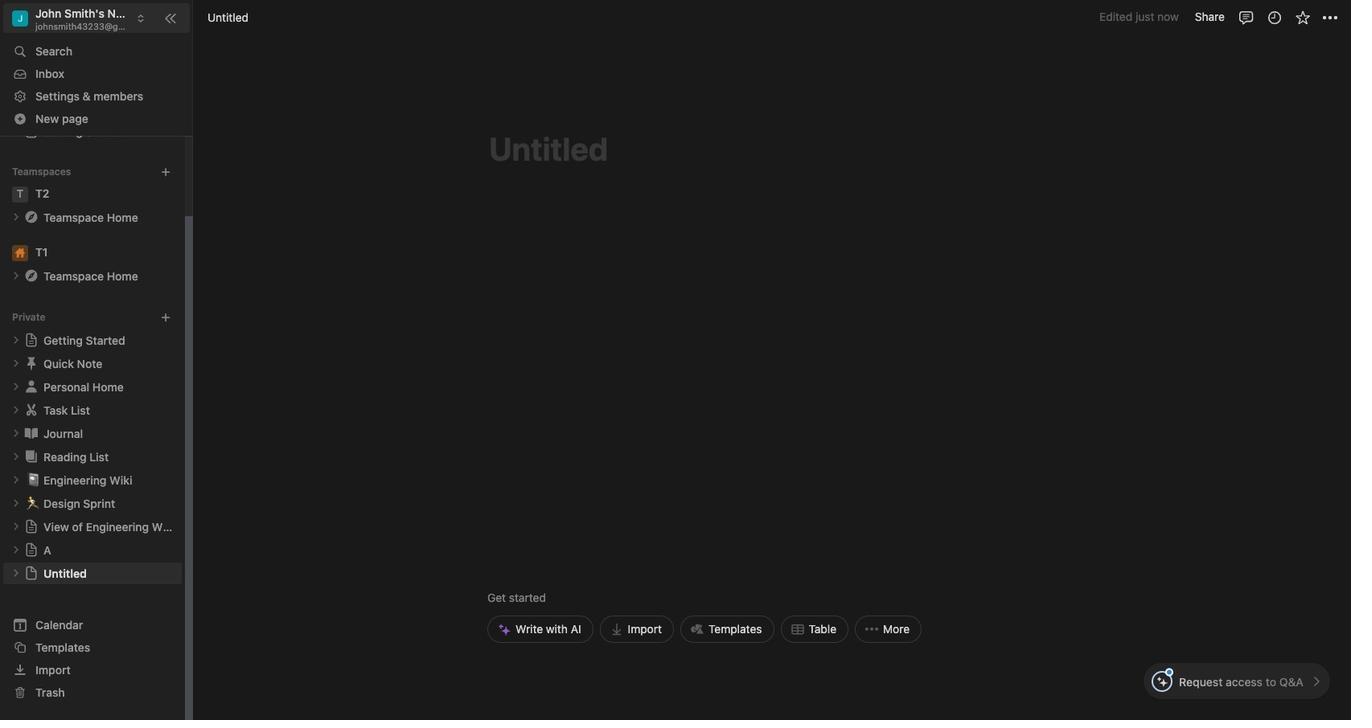 Task type: vqa. For each thing, say whether or not it's contained in the screenshot.
Updates 'image'
yes



Task type: locate. For each thing, give the bounding box(es) containing it.
change page icon image
[[24, 124, 39, 139], [23, 209, 39, 225], [23, 268, 39, 284], [24, 333, 39, 348], [23, 356, 39, 372], [23, 379, 39, 395], [23, 402, 39, 419], [23, 426, 39, 442], [23, 449, 39, 465], [24, 520, 39, 534], [24, 543, 39, 558], [24, 567, 39, 581]]

open image
[[11, 213, 21, 222], [11, 336, 21, 345], [11, 359, 21, 369], [11, 406, 21, 415], [11, 522, 21, 532], [11, 546, 21, 555], [11, 569, 21, 579]]

new teamspace image
[[160, 166, 171, 178]]

6 open image from the top
[[11, 499, 21, 509]]

🏃 image
[[26, 494, 40, 513]]

comments image
[[1239, 9, 1255, 25]]

4 open image from the top
[[11, 406, 21, 415]]

2 open image from the top
[[11, 336, 21, 345]]

close sidebar image
[[164, 12, 177, 25]]

3 open image from the top
[[11, 429, 21, 439]]

menu
[[488, 478, 922, 644]]

📓 image
[[26, 471, 40, 489]]

add a page image
[[160, 312, 171, 323]]

2 open image from the top
[[11, 382, 21, 392]]

open image
[[11, 271, 21, 281], [11, 382, 21, 392], [11, 429, 21, 439], [11, 452, 21, 462], [11, 476, 21, 485], [11, 499, 21, 509]]

updates image
[[1267, 9, 1283, 25]]



Task type: describe. For each thing, give the bounding box(es) containing it.
6 open image from the top
[[11, 546, 21, 555]]

5 open image from the top
[[11, 522, 21, 532]]

1 open image from the top
[[11, 213, 21, 222]]

4 open image from the top
[[11, 452, 21, 462]]

5 open image from the top
[[11, 476, 21, 485]]

1 open image from the top
[[11, 271, 21, 281]]

t image
[[12, 186, 28, 203]]

3 open image from the top
[[11, 359, 21, 369]]

7 open image from the top
[[11, 569, 21, 579]]

favorite image
[[1295, 9, 1311, 25]]



